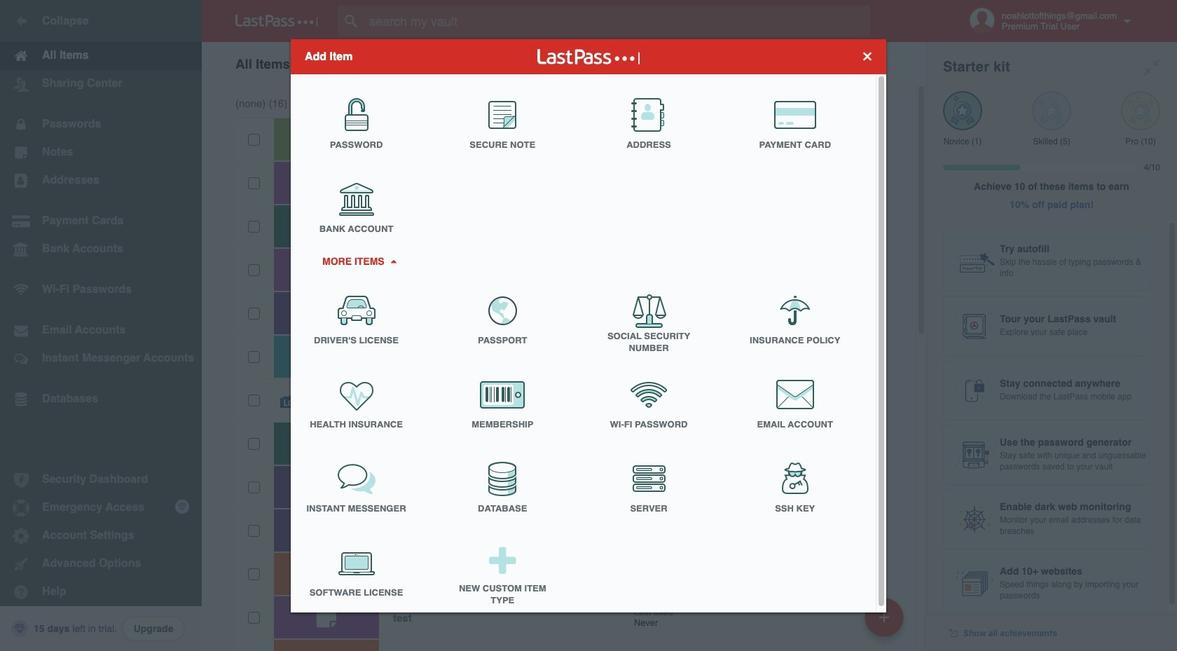 Task type: vqa. For each thing, say whether or not it's contained in the screenshot.
"search" search box
yes



Task type: describe. For each thing, give the bounding box(es) containing it.
vault options navigation
[[202, 42, 927, 84]]

caret right image
[[389, 259, 398, 263]]

Search search field
[[338, 6, 898, 36]]

new item navigation
[[860, 594, 913, 651]]



Task type: locate. For each thing, give the bounding box(es) containing it.
dialog
[[291, 39, 887, 617]]

new item image
[[880, 612, 890, 622]]

main navigation navigation
[[0, 0, 202, 651]]

search my vault text field
[[338, 6, 898, 36]]

lastpass image
[[236, 15, 318, 27]]



